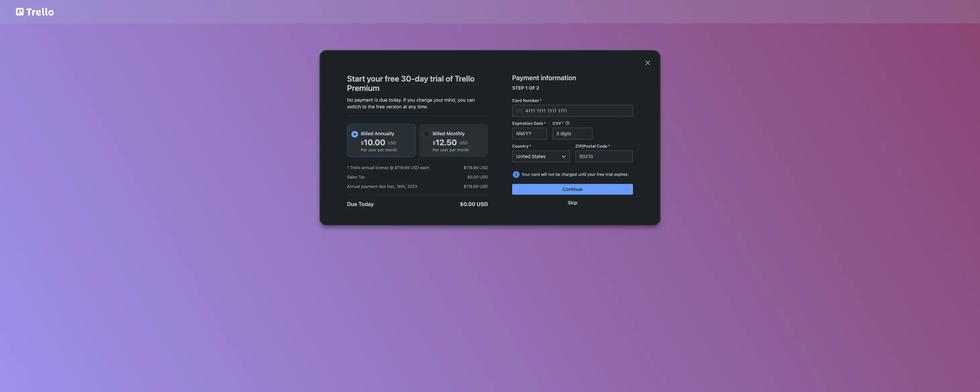 Task type: locate. For each thing, give the bounding box(es) containing it.
continue button
[[513, 184, 633, 195]]

your right until
[[588, 172, 596, 177]]

0 vertical spatial 1
[[526, 85, 528, 91]]

1 month from the left
[[385, 147, 397, 152]]

$ 12.50 usd per user per month
[[433, 138, 469, 152]]

$ 10.00 usd per user per month
[[361, 138, 397, 152]]

1
[[526, 85, 528, 91], [347, 165, 349, 170]]

30-
[[401, 74, 415, 83]]

per down 12.50
[[450, 147, 456, 152]]

$0.00
[[468, 175, 479, 180], [460, 201, 476, 207]]

zip/postal
[[576, 144, 596, 149]]

0 horizontal spatial user
[[369, 147, 377, 152]]

sales
[[347, 175, 358, 180]]

not
[[548, 172, 555, 177]]

1 horizontal spatial $
[[433, 140, 436, 146]]

your
[[522, 172, 530, 177]]

1 vertical spatial your
[[434, 97, 443, 103]]

until
[[578, 172, 587, 177]]

payment for annual
[[361, 184, 378, 189]]

2 $119.99 usd from the top
[[464, 184, 488, 189]]

step
[[513, 85, 524, 91]]

* right 'number'
[[540, 98, 542, 103]]

month
[[385, 147, 397, 152], [457, 147, 469, 152]]

per inside $ 10.00 usd per user per month
[[378, 147, 384, 152]]

1 vertical spatial $0.00 usd
[[460, 201, 488, 207]]

$0.00 for tax
[[468, 175, 479, 180]]

due
[[380, 97, 388, 103], [379, 184, 386, 189]]

* for zip/postal code *
[[608, 144, 610, 149]]

code
[[597, 144, 608, 149]]

1 horizontal spatial billed
[[433, 131, 445, 136]]

time.
[[418, 104, 428, 109]]

per inside $ 12.50 usd per user per month
[[433, 147, 439, 152]]

1 per from the left
[[378, 147, 384, 152]]

start
[[347, 74, 365, 83]]

0 vertical spatial of
[[446, 74, 453, 83]]

free
[[385, 74, 399, 83], [376, 104, 385, 109], [597, 172, 605, 177]]

payment down tax
[[361, 184, 378, 189]]

sales tax
[[347, 175, 365, 180]]

country
[[513, 144, 529, 149]]

trello up can
[[455, 74, 475, 83]]

your left mind,
[[434, 97, 443, 103]]

trello inside start your free 30-day trial of trello premium
[[455, 74, 475, 83]]

cvv
[[553, 121, 562, 126]]

0 horizontal spatial $
[[361, 140, 364, 146]]

trello image
[[15, 4, 55, 19]]

1 vertical spatial 1
[[347, 165, 349, 170]]

expires.
[[614, 172, 629, 177]]

2 per from the left
[[433, 147, 439, 152]]

2
[[537, 85, 540, 91]]

$
[[361, 140, 364, 146], [433, 140, 436, 146]]

due
[[347, 201, 357, 207]]

0 vertical spatial trello
[[455, 74, 475, 83]]

* left 'open cvv tooltip' icon
[[562, 121, 564, 126]]

1 right step
[[526, 85, 528, 91]]

month down monthly
[[457, 147, 469, 152]]

trello
[[455, 74, 475, 83], [350, 165, 361, 170]]

free down 90210 text box at the right top of the page
[[597, 172, 605, 177]]

of left the 2
[[529, 85, 535, 91]]

0 horizontal spatial trello
[[350, 165, 361, 170]]

2 per from the left
[[450, 147, 456, 152]]

billed annually
[[361, 131, 394, 136]]

per for 10.00
[[361, 147, 367, 152]]

free down is
[[376, 104, 385, 109]]

1 horizontal spatial user
[[440, 147, 449, 152]]

0 horizontal spatial you
[[408, 97, 415, 103]]

1 billed from the left
[[361, 131, 374, 136]]

$ inside $ 12.50 usd per user per month
[[433, 140, 436, 146]]

0 vertical spatial trial
[[430, 74, 444, 83]]

version
[[386, 104, 402, 109]]

0 vertical spatial free
[[385, 74, 399, 83]]

* for card number *
[[540, 98, 542, 103]]

you right the if
[[408, 97, 415, 103]]

*
[[540, 98, 542, 103], [544, 121, 546, 126], [562, 121, 564, 126], [530, 144, 532, 149], [608, 144, 610, 149]]

month inside $ 10.00 usd per user per month
[[385, 147, 397, 152]]

$ inside $ 10.00 usd per user per month
[[361, 140, 364, 146]]

billed up 10.00
[[361, 131, 374, 136]]

1 horizontal spatial trial
[[606, 172, 613, 177]]

can
[[467, 97, 475, 103]]

billed monthly
[[433, 131, 465, 136]]

1 horizontal spatial you
[[458, 97, 466, 103]]

1 vertical spatial free
[[376, 104, 385, 109]]

per
[[378, 147, 384, 152], [450, 147, 456, 152]]

1 vertical spatial payment
[[361, 184, 378, 189]]

your card will not be charged until your free trial expires.
[[522, 172, 629, 177]]

@
[[390, 165, 394, 170]]

your inside "no payment is due today. if you change your mind, you can switch to the free version at any time."
[[434, 97, 443, 103]]

user down 12.50
[[440, 147, 449, 152]]

$ down billed monthly
[[433, 140, 436, 146]]

1 horizontal spatial month
[[457, 147, 469, 152]]

per inside $ 12.50 usd per user per month
[[450, 147, 456, 152]]

$119.99 usd for 1 trello annual license @ $119.99 usd each
[[464, 165, 488, 170]]

trello up sales tax
[[350, 165, 361, 170]]

payment
[[513, 74, 540, 82]]

open cvv tooltip image
[[566, 121, 570, 126]]

trial left the expires. at the right top of the page
[[606, 172, 613, 177]]

user for 10.00
[[369, 147, 377, 152]]

1 horizontal spatial your
[[434, 97, 443, 103]]

$0.00 usd
[[468, 175, 488, 180], [460, 201, 488, 207]]

0 vertical spatial your
[[367, 74, 383, 83]]

1 horizontal spatial 1
[[526, 85, 528, 91]]

1 trello annual license @ $119.99 usd each
[[347, 165, 430, 170]]

billed up 12.50
[[433, 131, 445, 136]]

1 vertical spatial of
[[529, 85, 535, 91]]

$ down billed annually
[[361, 140, 364, 146]]

* for expiration date *
[[544, 121, 546, 126]]

payment up to
[[355, 97, 374, 103]]

2 month from the left
[[457, 147, 469, 152]]

1 $ from the left
[[361, 140, 364, 146]]

0 vertical spatial payment
[[355, 97, 374, 103]]

1 vertical spatial trial
[[606, 172, 613, 177]]

usd
[[388, 140, 397, 145], [460, 140, 468, 145], [411, 165, 419, 170], [480, 165, 488, 170], [480, 175, 488, 180], [480, 184, 488, 189], [477, 201, 488, 207]]

of
[[446, 74, 453, 83], [529, 85, 535, 91]]

$119.99 for $119.99
[[464, 165, 479, 170]]

0 vertical spatial due
[[380, 97, 388, 103]]

1 horizontal spatial per
[[433, 147, 439, 152]]

2 vertical spatial your
[[588, 172, 596, 177]]

payment
[[355, 97, 374, 103], [361, 184, 378, 189]]

0 horizontal spatial 1
[[347, 165, 349, 170]]

billed for 10.00
[[361, 131, 374, 136]]

0 horizontal spatial per
[[378, 147, 384, 152]]

trial
[[430, 74, 444, 83], [606, 172, 613, 177]]

2 $ from the left
[[433, 140, 436, 146]]

billed
[[361, 131, 374, 136], [433, 131, 445, 136]]

premium
[[347, 83, 380, 93]]

trial right the day
[[430, 74, 444, 83]]

due right is
[[380, 97, 388, 103]]

0 vertical spatial $0.00
[[468, 175, 479, 180]]

2 vertical spatial free
[[597, 172, 605, 177]]

today.
[[389, 97, 402, 103]]

$0.00 usd for sales tax
[[468, 175, 488, 180]]

0 horizontal spatial month
[[385, 147, 397, 152]]

$119.99 usd
[[464, 165, 488, 170], [464, 184, 488, 189]]

tax
[[359, 175, 365, 180]]

will
[[541, 172, 547, 177]]

0 horizontal spatial your
[[367, 74, 383, 83]]

0 horizontal spatial per
[[361, 147, 367, 152]]

1 $119.99 usd from the top
[[464, 165, 488, 170]]

0 horizontal spatial trial
[[430, 74, 444, 83]]

free left 30-
[[385, 74, 399, 83]]

payment information step 1 of 2
[[513, 74, 576, 91]]

$0.00 for today
[[460, 201, 476, 207]]

day
[[415, 74, 428, 83]]

user inside $ 10.00 usd per user per month
[[369, 147, 377, 152]]

due today
[[347, 201, 374, 207]]

per down 10.00
[[361, 147, 367, 152]]

free inside start your free 30-day trial of trello premium
[[385, 74, 399, 83]]

of up mind,
[[446, 74, 453, 83]]

close image
[[644, 59, 652, 67]]

per for 12.50
[[433, 147, 439, 152]]

per down 10.00
[[378, 147, 384, 152]]

united states
[[517, 153, 546, 159]]

of inside payment information step 1 of 2
[[529, 85, 535, 91]]

1 vertical spatial $0.00
[[460, 201, 476, 207]]

month for 12.50
[[457, 147, 469, 152]]

0 horizontal spatial billed
[[361, 131, 374, 136]]

per
[[361, 147, 367, 152], [433, 147, 439, 152]]

user inside $ 12.50 usd per user per month
[[440, 147, 449, 152]]

user down 10.00
[[369, 147, 377, 152]]

your right start
[[367, 74, 383, 83]]

1 horizontal spatial of
[[529, 85, 535, 91]]

be
[[556, 172, 561, 177]]

you left can
[[458, 97, 466, 103]]

per down 12.50
[[433, 147, 439, 152]]

you
[[408, 97, 415, 103], [458, 97, 466, 103]]

1 user from the left
[[369, 147, 377, 152]]

1 horizontal spatial trello
[[455, 74, 475, 83]]

1 up the sales
[[347, 165, 349, 170]]

$119.99
[[395, 165, 410, 170], [464, 165, 479, 170], [464, 184, 479, 189]]

1 vertical spatial due
[[379, 184, 386, 189]]

1 per from the left
[[361, 147, 367, 152]]

0 vertical spatial $119.99 usd
[[464, 165, 488, 170]]

month inside $ 12.50 usd per user per month
[[457, 147, 469, 152]]

billed for 12.50
[[433, 131, 445, 136]]

to
[[363, 104, 367, 109]]

* right the date
[[544, 121, 546, 126]]

2 user from the left
[[440, 147, 449, 152]]

0 horizontal spatial of
[[446, 74, 453, 83]]

2 billed from the left
[[433, 131, 445, 136]]

payment inside "no payment is due today. if you change your mind, you can switch to the free version at any time."
[[355, 97, 374, 103]]

united
[[517, 153, 531, 159]]

due left dec.
[[379, 184, 386, 189]]

per inside $ 10.00 usd per user per month
[[361, 147, 367, 152]]

1 vertical spatial trello
[[350, 165, 361, 170]]

country *
[[513, 144, 532, 149]]

1 vertical spatial $119.99 usd
[[464, 184, 488, 189]]

0 vertical spatial $0.00 usd
[[468, 175, 488, 180]]

charged
[[562, 172, 577, 177]]

the
[[368, 104, 375, 109]]

expiration date *
[[513, 121, 546, 126]]

card
[[513, 98, 522, 103]]

annual payment due dec. 16th, 2023
[[347, 184, 418, 189]]

month down annually
[[385, 147, 397, 152]]

user
[[369, 147, 377, 152], [440, 147, 449, 152]]

due inside "no payment is due today. if you change your mind, you can switch to the free version at any time."
[[380, 97, 388, 103]]

today
[[359, 201, 374, 207]]

* right code
[[608, 144, 610, 149]]

16th,
[[397, 184, 407, 189]]

12.50
[[436, 138, 457, 147]]

is
[[375, 97, 378, 103]]

1 horizontal spatial per
[[450, 147, 456, 152]]

your
[[367, 74, 383, 83], [434, 97, 443, 103], [588, 172, 596, 177]]



Task type: describe. For each thing, give the bounding box(es) containing it.
date
[[534, 121, 544, 126]]

cvv *
[[553, 121, 564, 126]]

usd inside $ 12.50 usd per user per month
[[460, 140, 468, 145]]

no payment is due today. if you change your mind, you can switch to the free version at any time.
[[347, 97, 475, 109]]

1 inside payment information step 1 of 2
[[526, 85, 528, 91]]

user for 12.50
[[440, 147, 449, 152]]

1 you from the left
[[408, 97, 415, 103]]

no
[[347, 97, 353, 103]]

$119.99 usd for annual payment due dec. 16th, 2023
[[464, 184, 488, 189]]

trial inside start your free 30-day trial of trello premium
[[430, 74, 444, 83]]

2 horizontal spatial your
[[588, 172, 596, 177]]

per for 12.50
[[450, 147, 456, 152]]

* right country
[[530, 144, 532, 149]]

each
[[420, 165, 430, 170]]

2023
[[408, 184, 418, 189]]

switch
[[347, 104, 361, 109]]

card
[[532, 172, 540, 177]]

license
[[376, 165, 389, 170]]

zip/postal code *
[[576, 144, 610, 149]]

month for 10.00
[[385, 147, 397, 152]]

usd inside $ 10.00 usd per user per month
[[388, 140, 397, 145]]

of inside start your free 30-day trial of trello premium
[[446, 74, 453, 83]]

number
[[523, 98, 539, 103]]

$0.00 usd for due today
[[460, 201, 488, 207]]

monthly
[[447, 131, 465, 136]]

free inside "no payment is due today. if you change your mind, you can switch to the free version at any time."
[[376, 104, 385, 109]]

start your free 30-day trial of trello premium
[[347, 74, 475, 93]]

2 you from the left
[[458, 97, 466, 103]]

$ for 12.50
[[433, 140, 436, 146]]

mind,
[[445, 97, 457, 103]]

if
[[403, 97, 406, 103]]

dec.
[[387, 184, 396, 189]]

skip
[[568, 200, 578, 206]]

$ for 10.00
[[361, 140, 364, 146]]

card number *
[[513, 98, 542, 103]]

payment for no
[[355, 97, 374, 103]]

change
[[417, 97, 433, 103]]

annual
[[347, 184, 360, 189]]

per for 10.00
[[378, 147, 384, 152]]

annually
[[375, 131, 394, 136]]

your inside start your free 30-day trial of trello premium
[[367, 74, 383, 83]]

expiration
[[513, 121, 533, 126]]

information
[[541, 74, 576, 82]]

$119.99 for 2023
[[464, 184, 479, 189]]

skip button
[[513, 197, 633, 208]]

10.00
[[364, 138, 386, 147]]

states
[[532, 153, 546, 159]]

continue
[[563, 186, 583, 192]]

at
[[403, 104, 407, 109]]

any
[[409, 104, 416, 109]]

90210 text field
[[576, 150, 633, 163]]

annual
[[362, 165, 374, 170]]



Task type: vqa. For each thing, say whether or not it's contained in the screenshot.
middle HR
no



